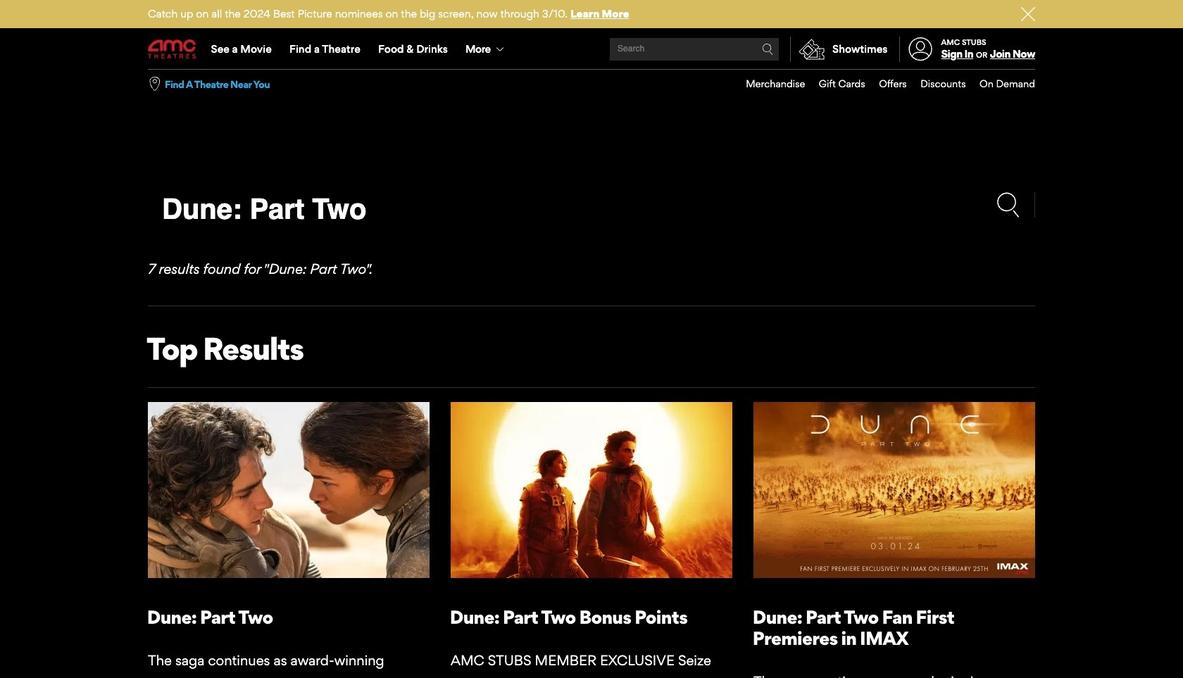Task type: locate. For each thing, give the bounding box(es) containing it.
0 horizontal spatial submit search icon image
[[762, 44, 773, 55]]

menu item
[[732, 70, 805, 98], [805, 70, 866, 98], [866, 70, 907, 98], [907, 70, 966, 98], [966, 70, 1036, 98]]

search the amc website text field for submit search icon within the menu
[[616, 44, 762, 55]]

1 vertical spatial submit search icon image
[[996, 192, 1021, 218]]

4 menu item from the left
[[907, 70, 966, 98]]

1 vertical spatial menu
[[732, 70, 1036, 98]]

1 horizontal spatial submit search icon image
[[996, 192, 1021, 218]]

0 vertical spatial submit search icon image
[[762, 44, 773, 55]]

amc logo image
[[148, 40, 197, 59], [148, 40, 197, 59]]

2 menu item from the left
[[805, 70, 866, 98]]

submit search icon image
[[762, 44, 773, 55], [996, 192, 1021, 218]]

menu
[[148, 30, 1036, 69], [732, 70, 1036, 98]]

showtimes image
[[791, 37, 833, 62]]

1 vertical spatial search the amc website text field
[[148, 192, 996, 227]]

3 menu item from the left
[[866, 70, 907, 98]]

5 menu item from the left
[[966, 70, 1036, 98]]

dune: part two fan first premieres in imax image
[[754, 402, 1036, 578]]

user profile image
[[901, 38, 941, 61]]

search the amc website text field inside menu
[[616, 44, 762, 55]]

sign in or join amc stubs element
[[899, 30, 1036, 69]]

search the AMC website text field
[[616, 44, 762, 55], [148, 192, 996, 227]]

0 vertical spatial search the amc website text field
[[616, 44, 762, 55]]



Task type: vqa. For each thing, say whether or not it's contained in the screenshot.
Sign's AMC
no



Task type: describe. For each thing, give the bounding box(es) containing it.
submit search icon image inside menu
[[762, 44, 773, 55]]

dune: part two image
[[148, 402, 430, 578]]

dune: part two bonus points image
[[451, 402, 733, 578]]

0 vertical spatial menu
[[148, 30, 1036, 69]]

cookie consent banner dialog
[[0, 640, 1183, 678]]

search the amc website text field for the rightmost submit search icon
[[148, 192, 996, 227]]

1 menu item from the left
[[732, 70, 805, 98]]



